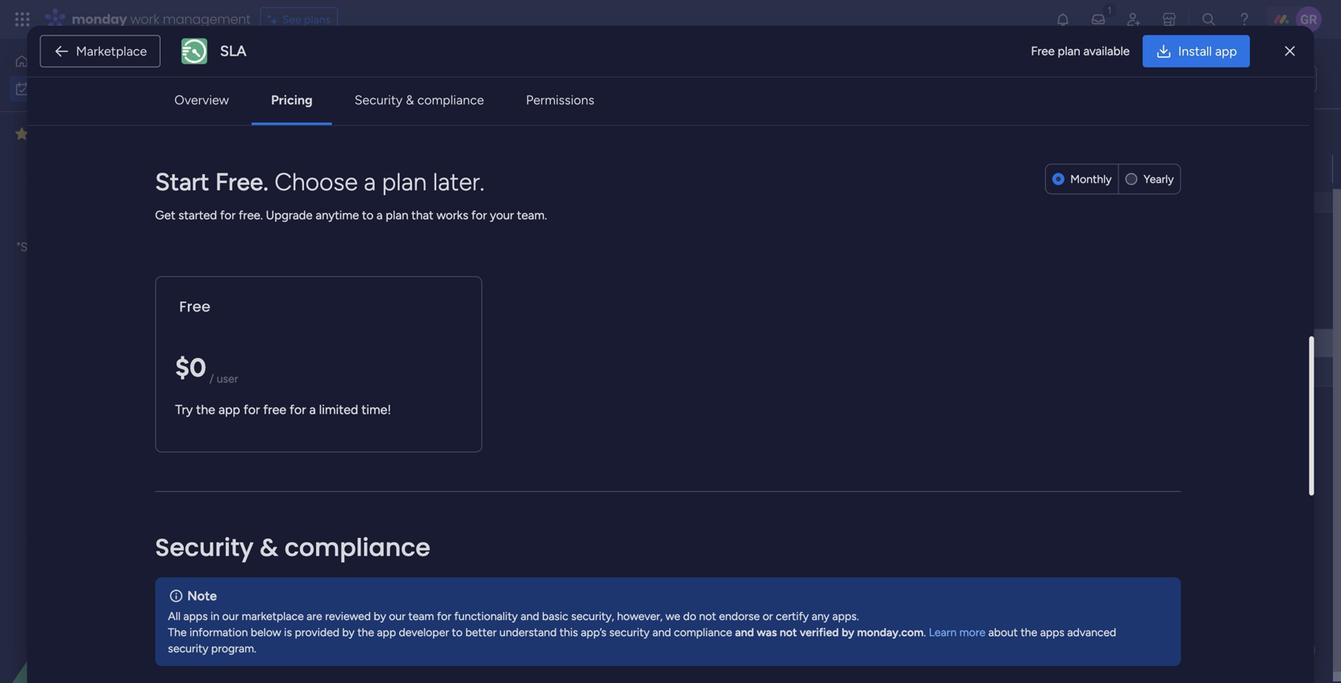 Task type: locate. For each thing, give the bounding box(es) containing it.
next
[[271, 419, 303, 440]]

compliance inside button
[[417, 92, 484, 108]]

0 vertical spatial do
[[1279, 72, 1292, 86]]

app inside all apps in our marketplace are reviewed by our team for functionality and basic security, however, we do not endorse or certify any apps. the information below is provided by the app developer to better understand this app's security and compliance and was not verified by monday.com . learn more
[[377, 625, 396, 639]]

without a date / 0 items
[[271, 535, 433, 556]]

security up note on the bottom left
[[155, 530, 254, 564]]

1 vertical spatial compliance
[[285, 530, 430, 564]]

overdue
[[271, 129, 333, 150]]

see plans button
[[260, 7, 338, 31]]

0 horizontal spatial not
[[699, 609, 716, 623]]

0 vertical spatial &
[[406, 92, 414, 108]]

1 vertical spatial do
[[683, 609, 696, 623]]

0 vertical spatial security
[[355, 92, 403, 108]]

to do list button
[[1234, 66, 1317, 92]]

0
[[322, 482, 329, 496], [395, 540, 402, 554]]

monday
[[72, 10, 127, 28]]

install app button
[[1143, 35, 1250, 67]]

permissions button
[[513, 84, 607, 116]]

2 horizontal spatial by
[[842, 625, 854, 639]]

select product image
[[15, 11, 31, 27]]

not down certify at the right bottom of page
[[780, 625, 797, 639]]

security
[[355, 92, 403, 108], [155, 530, 254, 564]]

0 horizontal spatial do
[[683, 609, 696, 623]]

was
[[757, 625, 777, 639]]

1 horizontal spatial any
[[812, 609, 830, 623]]

0 vertical spatial items
[[332, 482, 360, 496]]

0 horizontal spatial security
[[168, 641, 208, 655]]

later.
[[433, 167, 485, 196]]

overview
[[174, 92, 229, 108]]

/ inside $0 / user
[[210, 372, 214, 385]]

app left the developer at the left of the page
[[377, 625, 396, 639]]

Filter dashboard by text search field
[[305, 127, 452, 153]]

app down the user at the bottom
[[218, 402, 240, 417]]

learn more link
[[929, 625, 986, 639]]

however,
[[617, 609, 663, 623]]

and down endorse
[[735, 625, 754, 639]]

1 horizontal spatial &
[[406, 92, 414, 108]]

1 horizontal spatial our
[[389, 609, 406, 623]]

for left free.
[[220, 208, 236, 222]]

plan down the notifications icon
[[1058, 44, 1080, 58]]

greg robinson image
[[1296, 6, 1322, 32]]

pricing button
[[258, 84, 325, 116]]

1 vertical spatial that
[[122, 240, 144, 254]]

reviewed
[[325, 609, 371, 623]]

that up it
[[122, 240, 144, 254]]

user
[[217, 372, 238, 385]]

by down apps.
[[842, 625, 854, 639]]

do right we
[[683, 609, 696, 623]]

to right anytime
[[362, 208, 374, 222]]

/ right overdue
[[337, 129, 345, 150]]

free for free plan available
[[1031, 44, 1055, 58]]

security & compliance up filter dashboard by text search box
[[355, 92, 484, 108]]

0 horizontal spatial &
[[260, 530, 278, 564]]

boards
[[106, 222, 144, 236]]

0 horizontal spatial free
[[179, 296, 211, 317]]

/ left the user at the bottom
[[210, 372, 214, 385]]

1 horizontal spatial not
[[780, 625, 797, 639]]

a up "next week /"
[[309, 402, 316, 417]]

try
[[175, 402, 193, 417]]

a up get started for free. upgrade anytime to a plan that works for your team.
[[364, 167, 376, 196]]

free up $0
[[179, 296, 211, 317]]

the inside all apps in our marketplace are reviewed by our team for functionality and basic security, however, we do not endorse or certify any apps. the information below is provided by the app developer to better understand this app's security and compliance and was not verified by monday.com . learn more
[[357, 625, 374, 639]]

2 vertical spatial plan
[[386, 208, 408, 222]]

provided
[[295, 625, 339, 639]]

for left free
[[243, 402, 260, 417]]

home
[[35, 54, 66, 68]]

program.
[[211, 641, 256, 655]]

any up easily
[[49, 240, 69, 254]]

& down later
[[260, 530, 278, 564]]

apps left advanced
[[1040, 625, 1065, 639]]

.
[[924, 625, 926, 639]]

are
[[307, 609, 322, 623]]

0 horizontal spatial the
[[196, 402, 215, 417]]

2 horizontal spatial app
[[1215, 44, 1237, 59]]

our
[[222, 609, 239, 623], [389, 609, 406, 623]]

and down we
[[652, 625, 671, 639]]

dapulse x slim image
[[1285, 42, 1295, 61]]

2 vertical spatial compliance
[[674, 625, 732, 639]]

1 horizontal spatial items
[[405, 540, 433, 554]]

free.
[[215, 167, 268, 196]]

0 horizontal spatial and
[[521, 609, 539, 623]]

1 horizontal spatial do
[[1279, 72, 1292, 86]]

security up filter dashboard by text search box
[[355, 92, 403, 108]]

1 horizontal spatial apps
[[1040, 625, 1065, 639]]

0 inside without a date / 0 items
[[395, 540, 402, 554]]

home option
[[10, 48, 196, 74]]

1 horizontal spatial the
[[357, 625, 374, 639]]

security & compliance down later
[[155, 530, 430, 564]]

the inside the about the apps advanced security program.
[[1021, 625, 1037, 639]]

the for for
[[196, 402, 215, 417]]

0 horizontal spatial items
[[332, 482, 360, 496]]

by down the reviewed
[[342, 625, 355, 639]]

better
[[465, 625, 497, 639]]

0 vertical spatial any
[[49, 240, 69, 254]]

0 horizontal spatial any
[[49, 240, 69, 254]]

1 vertical spatial apps
[[1040, 625, 1065, 639]]

compliance
[[417, 92, 484, 108], [285, 530, 430, 564], [674, 625, 732, 639]]

apps left in
[[183, 609, 208, 623]]

2 horizontal spatial the
[[1021, 625, 1037, 639]]

/
[[337, 129, 345, 150], [210, 372, 214, 385], [348, 419, 356, 440], [311, 477, 318, 498], [383, 535, 391, 556]]

1 vertical spatial any
[[812, 609, 830, 623]]

1 vertical spatial free
[[179, 296, 211, 317]]

items right date at the left bottom of page
[[405, 540, 433, 554]]

update feed image
[[1090, 11, 1106, 27]]

without
[[271, 535, 328, 556]]

a left date at the left bottom of page
[[332, 535, 342, 556]]

the right try
[[196, 402, 215, 417]]

plan left works
[[386, 208, 408, 222]]

favorite
[[60, 222, 103, 236]]

security & compliance inside button
[[355, 92, 484, 108]]

security
[[609, 625, 650, 639], [168, 641, 208, 655]]

plan down filter dashboard by text search box
[[382, 167, 427, 196]]

jan 23
[[1113, 162, 1144, 175]]

the
[[168, 625, 187, 639]]

pricing
[[271, 92, 313, 108]]

team.
[[517, 208, 547, 222]]

verified
[[800, 625, 839, 639]]

or
[[763, 609, 773, 623]]

management
[[163, 10, 251, 28]]

board
[[72, 240, 103, 254]]

items inside without a date / 0 items
[[405, 540, 433, 554]]

invite members image
[[1126, 11, 1142, 27]]

0 horizontal spatial our
[[222, 609, 239, 623]]

0 horizontal spatial security
[[155, 530, 254, 564]]

apps inside the about the apps advanced security program.
[[1040, 625, 1065, 639]]

date
[[346, 535, 380, 556]]

1 vertical spatial 0
[[395, 540, 402, 554]]

item
[[296, 191, 319, 205]]

1 horizontal spatial app
[[377, 625, 396, 639]]

app right install
[[1215, 44, 1237, 59]]

to left better
[[452, 625, 463, 639]]

0 right later
[[322, 482, 329, 496]]

0 horizontal spatial to
[[362, 208, 374, 222]]

for left the your
[[471, 208, 487, 222]]

free.
[[239, 208, 263, 222]]

and up understand
[[521, 609, 539, 623]]

app
[[1215, 44, 1237, 59], [218, 402, 240, 417], [377, 625, 396, 639]]

1 vertical spatial items
[[405, 540, 433, 554]]

2 vertical spatial app
[[377, 625, 396, 639]]

1 horizontal spatial by
[[374, 609, 386, 623]]

1 horizontal spatial security
[[609, 625, 650, 639]]

1 horizontal spatial that
[[411, 208, 433, 222]]

a
[[364, 167, 376, 196], [377, 208, 383, 222], [309, 402, 316, 417], [332, 535, 342, 556]]

0 horizontal spatial app
[[218, 402, 240, 417]]

not left endorse
[[699, 609, 716, 623]]

1 vertical spatial plan
[[382, 167, 427, 196]]

0 vertical spatial not
[[699, 609, 716, 623]]

1 vertical spatial to
[[452, 625, 463, 639]]

the right about
[[1021, 625, 1037, 639]]

do right to
[[1279, 72, 1292, 86]]

jan
[[1113, 162, 1130, 175]]

lottie animation image
[[0, 520, 206, 683]]

1 horizontal spatial and
[[652, 625, 671, 639]]

yet
[[147, 222, 165, 236]]

that inside "no favorite boards yet "star" any board so that you can easily access it later"
[[122, 240, 144, 254]]

next week /
[[271, 419, 360, 440]]

notifications image
[[1055, 11, 1071, 27]]

0 vertical spatial security & compliance
[[355, 92, 484, 108]]

0 vertical spatial compliance
[[417, 92, 484, 108]]

security down the
[[168, 641, 208, 655]]

security down however,
[[609, 625, 650, 639]]

0 vertical spatial 0
[[322, 482, 329, 496]]

items right later
[[332, 482, 360, 496]]

1 horizontal spatial free
[[1031, 44, 1055, 58]]

0 vertical spatial plan
[[1058, 44, 1080, 58]]

free
[[1031, 44, 1055, 58], [179, 296, 211, 317]]

to
[[1264, 72, 1276, 86]]

do inside button
[[1279, 72, 1292, 86]]

your
[[490, 208, 514, 222]]

1 vertical spatial security
[[168, 641, 208, 655]]

1 our from the left
[[222, 609, 239, 623]]

the down the reviewed
[[357, 625, 374, 639]]

/ for overdue
[[337, 129, 345, 150]]

any up verified
[[812, 609, 830, 623]]

apps.
[[832, 609, 859, 623]]

0 vertical spatial security
[[609, 625, 650, 639]]

any inside all apps in our marketplace are reviewed by our team for functionality and basic security, however, we do not endorse or certify any apps. the information below is provided by the app developer to better understand this app's security and compliance and was not verified by monday.com . learn more
[[812, 609, 830, 623]]

0 horizontal spatial apps
[[183, 609, 208, 623]]

that
[[411, 208, 433, 222], [122, 240, 144, 254]]

task 1
[[261, 162, 291, 176]]

0 horizontal spatial 0
[[322, 482, 329, 496]]

note
[[187, 588, 217, 603]]

2 our from the left
[[389, 609, 406, 623]]

0 inside later / 0 items
[[322, 482, 329, 496]]

later
[[133, 258, 157, 273]]

1 horizontal spatial 0
[[395, 540, 402, 554]]

1 vertical spatial security
[[155, 530, 254, 564]]

endorse
[[719, 609, 760, 623]]

by right the reviewed
[[374, 609, 386, 623]]

1 horizontal spatial security
[[355, 92, 403, 108]]

understand
[[499, 625, 557, 639]]

security & compliance button
[[342, 84, 497, 116]]

& up filter dashboard by text search box
[[406, 92, 414, 108]]

that left works
[[411, 208, 433, 222]]

our left team
[[389, 609, 406, 623]]

0 vertical spatial free
[[1031, 44, 1055, 58]]

do
[[1279, 72, 1292, 86], [683, 609, 696, 623]]

for right team
[[437, 609, 451, 623]]

our right in
[[222, 609, 239, 623]]

0 right date at the left bottom of page
[[395, 540, 402, 554]]

0 vertical spatial apps
[[183, 609, 208, 623]]

0 vertical spatial app
[[1215, 44, 1237, 59]]

& inside 'security & compliance' button
[[406, 92, 414, 108]]

/ right later
[[311, 477, 318, 498]]

None search field
[[305, 127, 452, 153]]

you
[[147, 240, 167, 254]]

a right anytime
[[377, 208, 383, 222]]

/ right date at the left bottom of page
[[383, 535, 391, 556]]

1 horizontal spatial to
[[452, 625, 463, 639]]

0 horizontal spatial that
[[122, 240, 144, 254]]

functionality
[[454, 609, 518, 623]]

all
[[168, 609, 181, 623]]

is
[[284, 625, 292, 639]]

apps
[[183, 609, 208, 623], [1040, 625, 1065, 639]]

free left available
[[1031, 44, 1055, 58]]

1 image
[[1102, 1, 1117, 19]]

1 vertical spatial not
[[780, 625, 797, 639]]

anytime
[[316, 208, 359, 222]]

+
[[263, 191, 270, 205]]



Task type: describe. For each thing, give the bounding box(es) containing it.
sla
[[220, 42, 246, 60]]

0 vertical spatial that
[[411, 208, 433, 222]]

in
[[211, 609, 219, 623]]

learn
[[929, 625, 957, 639]]

marketplace
[[76, 44, 147, 59]]

my work
[[238, 61, 346, 97]]

permissions
[[526, 92, 594, 108]]

security inside button
[[355, 92, 403, 108]]

basic
[[542, 609, 568, 623]]

advanced
[[1067, 625, 1116, 639]]

task
[[261, 162, 283, 176]]

developer
[[399, 625, 449, 639]]

marketplace button
[[40, 35, 161, 67]]

to inside all apps in our marketplace are reviewed by our team for functionality and basic security, however, we do not endorse or certify any apps. the information below is provided by the app developer to better understand this app's security and compliance and was not verified by monday.com . learn more
[[452, 625, 463, 639]]

plans
[[304, 12, 331, 26]]

search everything image
[[1201, 11, 1217, 27]]

"star"
[[17, 240, 46, 254]]

1 vertical spatial app
[[218, 402, 240, 417]]

favorites
[[35, 126, 89, 142]]

no favorite boards yet "star" any board so that you can easily access it later
[[17, 222, 189, 273]]

get started for free. upgrade anytime to a plan that works for your team.
[[155, 208, 547, 222]]

1 vertical spatial security & compliance
[[155, 530, 430, 564]]

for up next
[[290, 402, 306, 417]]

0 horizontal spatial by
[[342, 625, 355, 639]]

help image
[[1236, 11, 1252, 27]]

easily
[[49, 258, 79, 273]]

so
[[106, 240, 119, 254]]

security,
[[571, 609, 614, 623]]

information
[[189, 625, 248, 639]]

yearly
[[1144, 172, 1174, 186]]

any inside "no favorite boards yet "star" any board so that you can easily access it later"
[[49, 240, 69, 254]]

favorites button
[[11, 120, 157, 148]]

started
[[178, 208, 217, 222]]

later / 0 items
[[271, 477, 360, 498]]

limited
[[319, 402, 358, 417]]

+ add item
[[263, 191, 319, 205]]

security inside the about the apps advanced security program.
[[168, 641, 208, 655]]

apps inside all apps in our marketplace are reviewed by our team for functionality and basic security, however, we do not endorse or certify any apps. the information below is provided by the app developer to better understand this app's security and compliance and was not verified by monday.com . learn more
[[183, 609, 208, 623]]

time!
[[361, 402, 391, 417]]

this
[[560, 625, 578, 639]]

see plans
[[282, 12, 331, 26]]

$0
[[175, 352, 206, 383]]

available
[[1083, 44, 1130, 58]]

monday.com
[[857, 625, 924, 639]]

/ for later
[[311, 477, 318, 498]]

the for program.
[[1021, 625, 1037, 639]]

certify
[[776, 609, 809, 623]]

compliance inside all apps in our marketplace are reviewed by our team for functionality and basic security, however, we do not endorse or certify any apps. the information below is provided by the app developer to better understand this app's security and compliance and was not verified by monday.com . learn more
[[674, 625, 732, 639]]

overview button
[[162, 84, 242, 116]]

free for free
[[179, 296, 211, 317]]

1 vertical spatial &
[[260, 530, 278, 564]]

for inside all apps in our marketplace are reviewed by our team for functionality and basic security, however, we do not endorse or certify any apps. the information below is provided by the app developer to better understand this app's security and compliance and was not verified by monday.com . learn more
[[437, 609, 451, 623]]

more
[[959, 625, 986, 639]]

my
[[238, 61, 275, 97]]

app inside button
[[1215, 44, 1237, 59]]

works
[[436, 208, 468, 222]]

free plan available
[[1031, 44, 1130, 58]]

marketplace
[[242, 609, 304, 623]]

to do list
[[1264, 72, 1310, 86]]

it
[[122, 258, 130, 273]]

access
[[82, 258, 119, 273]]

note alert
[[155, 577, 1181, 666]]

team
[[408, 609, 434, 623]]

/ down limited
[[348, 419, 356, 440]]

lottie animation element
[[0, 520, 206, 683]]

see
[[282, 12, 301, 26]]

monthly
[[1070, 172, 1112, 186]]

get
[[155, 208, 175, 222]]

no
[[40, 222, 57, 236]]

install app
[[1178, 44, 1237, 59]]

install
[[1178, 44, 1212, 59]]

about
[[988, 625, 1018, 639]]

start
[[155, 167, 209, 196]]

monday marketplace image
[[1161, 11, 1177, 27]]

app's
[[581, 625, 606, 639]]

can
[[170, 240, 189, 254]]

monday work management
[[72, 10, 251, 28]]

security inside all apps in our marketplace are reviewed by our team for functionality and basic security, however, we do not endorse or certify any apps. the information below is provided by the app developer to better understand this app's security and compliance and was not verified by monday.com . learn more
[[609, 625, 650, 639]]

v2 overdue deadline image
[[1078, 161, 1091, 177]]

below
[[251, 625, 281, 639]]

upgrade
[[266, 208, 313, 222]]

week
[[307, 419, 345, 440]]

1
[[286, 162, 291, 176]]

we
[[665, 609, 680, 623]]

later
[[271, 477, 307, 498]]

2 horizontal spatial and
[[735, 625, 754, 639]]

do inside all apps in our marketplace are reviewed by our team for functionality and basic security, however, we do not endorse or certify any apps. the information below is provided by the app developer to better understand this app's security and compliance and was not verified by monday.com . learn more
[[683, 609, 696, 623]]

start free. choose a plan later.
[[155, 167, 485, 196]]

overdue /
[[271, 129, 348, 150]]

about the apps advanced security program.
[[168, 625, 1116, 655]]

home link
[[10, 48, 196, 74]]

v2 star 2 image
[[15, 124, 28, 144]]

work
[[130, 10, 159, 28]]

application logo image
[[181, 38, 207, 64]]

0 vertical spatial to
[[362, 208, 374, 222]]

free
[[263, 402, 286, 417]]

/ for $0
[[210, 372, 214, 385]]

items inside later / 0 items
[[332, 482, 360, 496]]



Task type: vqa. For each thing, say whether or not it's contained in the screenshot.
2 to the left
no



